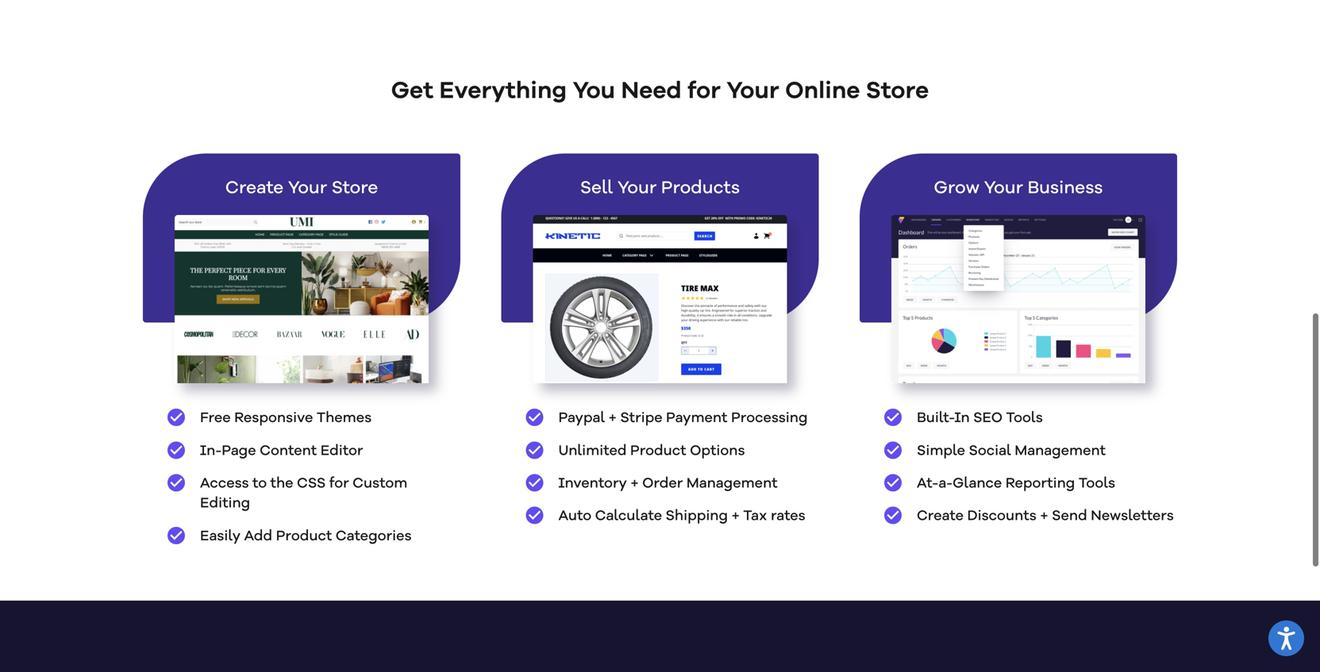 Task type: describe. For each thing, give the bounding box(es) containing it.
add
[[244, 530, 272, 544]]

in-page content editor
[[200, 445, 363, 459]]

easily
[[200, 530, 241, 544]]

processing
[[731, 412, 808, 426]]

your for create your store
[[288, 180, 327, 198]]

built-
[[917, 412, 955, 426]]

need
[[621, 79, 682, 103]]

everything
[[439, 79, 567, 103]]

content
[[260, 445, 317, 459]]

access
[[200, 477, 249, 492]]

shipping
[[666, 510, 728, 524]]

tax
[[744, 510, 768, 524]]

seo
[[974, 412, 1003, 426]]

send
[[1052, 510, 1088, 524]]

themes
[[317, 412, 372, 426]]

access to the css for custom editing
[[200, 477, 408, 512]]

create your store
[[225, 180, 378, 198]]

products
[[661, 180, 740, 198]]

1 horizontal spatial management
[[1015, 445, 1106, 459]]

css
[[297, 477, 326, 492]]

a-
[[939, 477, 953, 492]]

at-
[[917, 477, 939, 492]]

inventory + order management
[[559, 477, 778, 492]]

create for create discounts + send newsletters
[[917, 510, 964, 524]]

1 vertical spatial product
[[276, 530, 332, 544]]

create discounts + send newsletters
[[917, 510, 1174, 524]]

reporting
[[1006, 477, 1076, 492]]

glance
[[953, 477, 1002, 492]]

you
[[573, 79, 616, 103]]

custom
[[353, 477, 408, 492]]

0 vertical spatial product
[[630, 445, 687, 459]]

+ left stripe
[[609, 412, 617, 426]]

1 vertical spatial store
[[332, 180, 378, 198]]

unlimited
[[559, 445, 627, 459]]

free responsive themes
[[200, 412, 372, 426]]

online
[[785, 79, 860, 103]]

discounts
[[968, 510, 1037, 524]]

0 vertical spatial tools
[[1007, 412, 1043, 426]]

1 horizontal spatial tools
[[1079, 477, 1116, 492]]

free
[[200, 412, 231, 426]]

categories
[[336, 530, 412, 544]]

options
[[690, 445, 745, 459]]

editing
[[200, 497, 250, 512]]

grow
[[934, 180, 980, 198]]

in-
[[200, 445, 222, 459]]



Task type: vqa. For each thing, say whether or not it's contained in the screenshot.
the left Store
yes



Task type: locate. For each thing, give the bounding box(es) containing it.
stripe
[[621, 412, 663, 426]]

product up order at the bottom of the page
[[630, 445, 687, 459]]

1 vertical spatial tools
[[1079, 477, 1116, 492]]

create
[[225, 180, 284, 198], [917, 510, 964, 524]]

1 vertical spatial management
[[687, 477, 778, 492]]

for for need
[[688, 79, 721, 103]]

your for grow your business
[[984, 180, 1024, 198]]

0 vertical spatial store
[[866, 79, 929, 103]]

for for css
[[329, 477, 349, 492]]

0 vertical spatial create
[[225, 180, 284, 198]]

simple
[[917, 445, 966, 459]]

+ left tax
[[732, 510, 740, 524]]

paypal + stripe payment processing
[[559, 412, 808, 426]]

order
[[643, 477, 683, 492]]

built-in seo tools
[[917, 412, 1043, 426]]

+
[[609, 412, 617, 426], [631, 477, 639, 492], [732, 510, 740, 524], [1040, 510, 1049, 524]]

at-a-glance reporting tools
[[917, 477, 1116, 492]]

store
[[866, 79, 929, 103], [332, 180, 378, 198]]

paypal
[[559, 412, 605, 426]]

1 vertical spatial create
[[917, 510, 964, 524]]

0 horizontal spatial create
[[225, 180, 284, 198]]

create for create your store
[[225, 180, 284, 198]]

1 horizontal spatial store
[[866, 79, 929, 103]]

unlimited product options
[[559, 445, 745, 459]]

to
[[253, 477, 267, 492]]

+ left send
[[1040, 510, 1049, 524]]

the
[[270, 477, 293, 492]]

get everything you need for your online store
[[391, 79, 929, 103]]

editor
[[321, 445, 363, 459]]

1 horizontal spatial for
[[688, 79, 721, 103]]

open accessibe: accessibility options, statement and help image
[[1278, 627, 1296, 650]]

rates
[[771, 510, 806, 524]]

your
[[727, 79, 780, 103], [288, 180, 327, 198], [618, 180, 657, 198], [984, 180, 1024, 198]]

product
[[630, 445, 687, 459], [276, 530, 332, 544]]

social
[[969, 445, 1012, 459]]

0 vertical spatial management
[[1015, 445, 1106, 459]]

calculate
[[595, 510, 662, 524]]

business
[[1028, 180, 1103, 198]]

for
[[688, 79, 721, 103], [329, 477, 349, 492]]

auto
[[559, 510, 592, 524]]

payment
[[666, 412, 728, 426]]

0 horizontal spatial tools
[[1007, 412, 1043, 426]]

in
[[955, 412, 970, 426]]

easily add product categories
[[200, 530, 412, 544]]

1 horizontal spatial create
[[917, 510, 964, 524]]

page
[[222, 445, 256, 459]]

get
[[391, 79, 434, 103]]

+ left order at the bottom of the page
[[631, 477, 639, 492]]

tools up send
[[1079, 477, 1116, 492]]

responsive
[[234, 412, 313, 426]]

for right need
[[688, 79, 721, 103]]

sell your products
[[580, 180, 740, 198]]

0 horizontal spatial product
[[276, 530, 332, 544]]

product down access to the css for custom editing at the bottom of page
[[276, 530, 332, 544]]

for right css
[[329, 477, 349, 492]]

management
[[1015, 445, 1106, 459], [687, 477, 778, 492]]

for inside access to the css for custom editing
[[329, 477, 349, 492]]

sell
[[580, 180, 613, 198]]

1 vertical spatial for
[[329, 477, 349, 492]]

0 horizontal spatial for
[[329, 477, 349, 492]]

auto calculate shipping + tax rates
[[559, 510, 806, 524]]

simple social management
[[917, 445, 1106, 459]]

0 vertical spatial for
[[688, 79, 721, 103]]

your for sell your products
[[618, 180, 657, 198]]

management down the options
[[687, 477, 778, 492]]

tools up the simple social management
[[1007, 412, 1043, 426]]

inventory
[[559, 477, 627, 492]]

1 horizontal spatial product
[[630, 445, 687, 459]]

newsletters
[[1091, 510, 1174, 524]]

0 horizontal spatial store
[[332, 180, 378, 198]]

tools
[[1007, 412, 1043, 426], [1079, 477, 1116, 492]]

0 horizontal spatial management
[[687, 477, 778, 492]]

grow your business
[[934, 180, 1103, 198]]

management up reporting
[[1015, 445, 1106, 459]]



